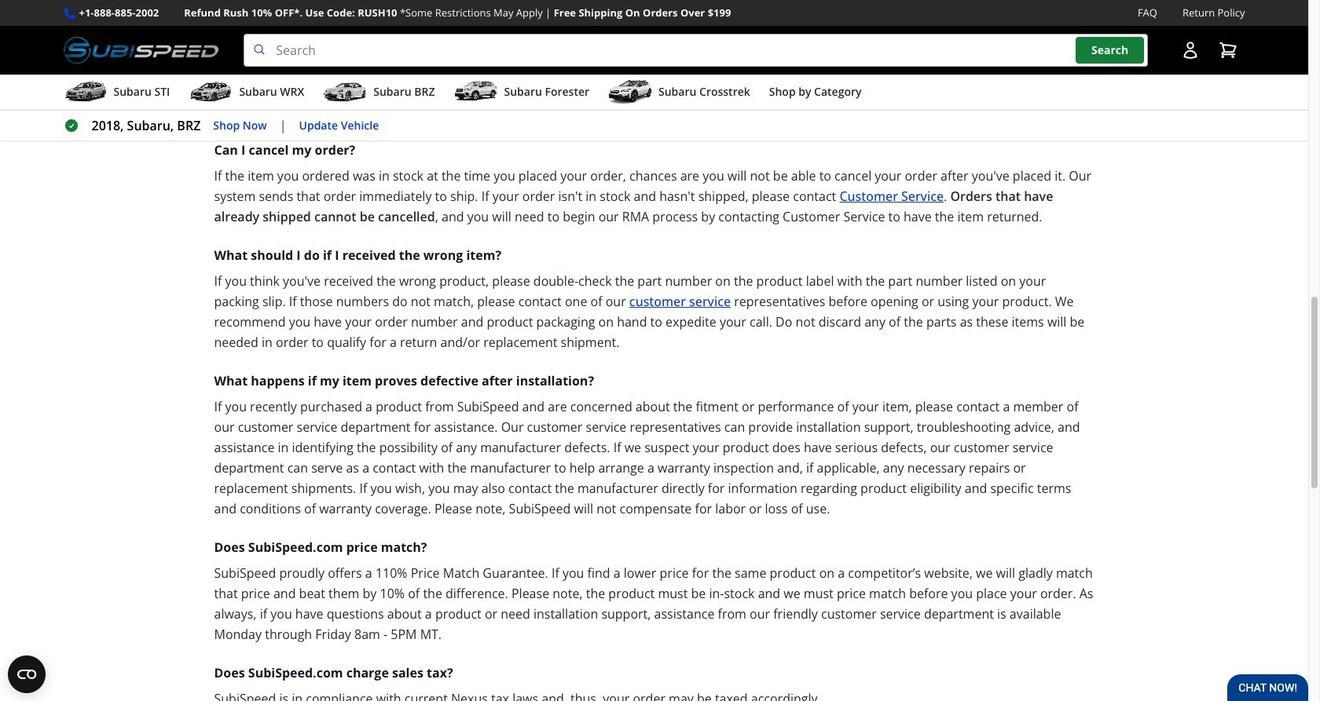 Task type: describe. For each thing, give the bounding box(es) containing it.
a subaru sti thumbnail image image
[[63, 80, 107, 104]]



Task type: vqa. For each thing, say whether or not it's contained in the screenshot.
+1-
no



Task type: locate. For each thing, give the bounding box(es) containing it.
a subaru wrx thumbnail image image
[[189, 80, 233, 104]]

a subaru forester thumbnail image image
[[454, 80, 498, 104]]

a subaru brz thumbnail image image
[[323, 80, 367, 104]]

a subaru crosstrek thumbnail image image
[[608, 80, 652, 104]]

subispeed logo image
[[63, 34, 219, 67]]

search input field
[[244, 34, 1148, 67]]

open widget image
[[8, 656, 46, 694]]



